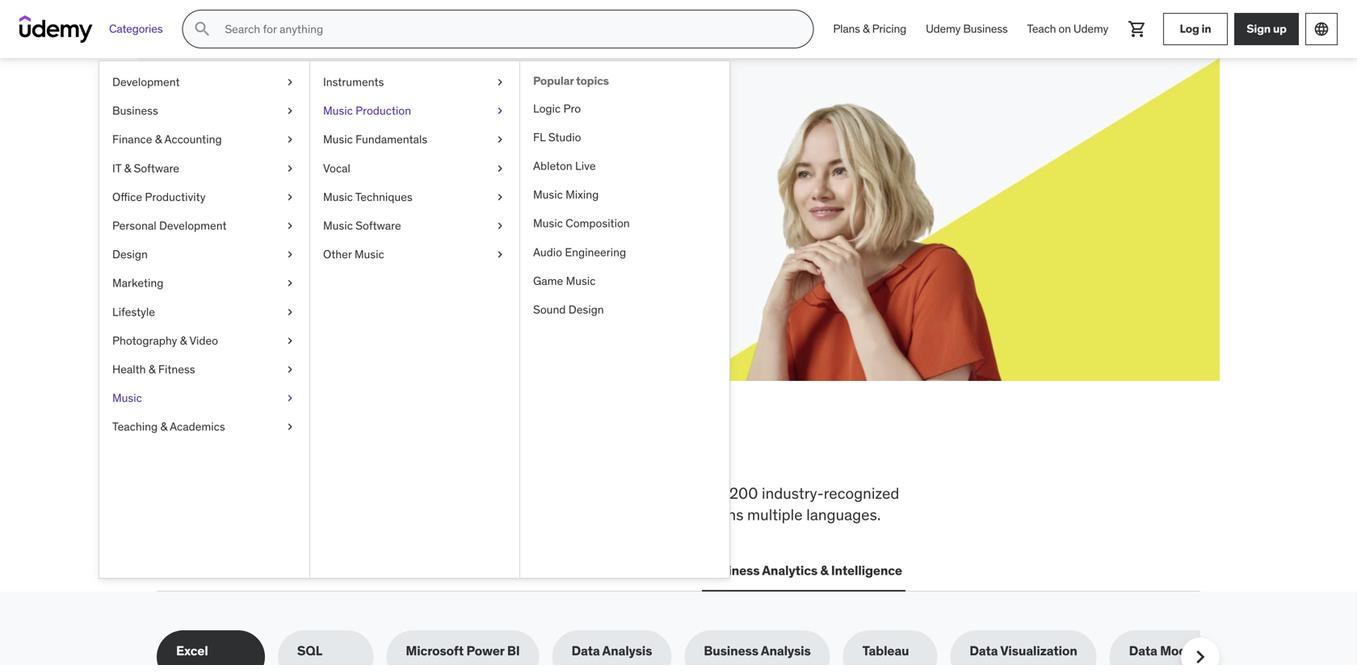 Task type: vqa. For each thing, say whether or not it's contained in the screenshot.
One in the left of the page
yes



Task type: describe. For each thing, give the bounding box(es) containing it.
excel
[[176, 643, 208, 660]]

engineering
[[565, 245, 626, 260]]

0 horizontal spatial design
[[112, 247, 148, 262]]

xsmall image for business
[[284, 103, 297, 119]]

need
[[425, 431, 503, 473]]

music production element
[[520, 61, 730, 578]]

sign up
[[1247, 21, 1287, 36]]

techniques
[[355, 190, 413, 204]]

next image
[[1188, 645, 1214, 666]]

music mixing
[[533, 188, 599, 202]]

& for video
[[180, 334, 187, 348]]

game music link
[[520, 267, 730, 296]]

skills
[[215, 128, 287, 162]]

audio
[[533, 245, 562, 260]]

well-
[[399, 505, 432, 525]]

music for music techniques
[[323, 190, 353, 204]]

business for business analytics & intelligence
[[705, 563, 760, 579]]

music for music mixing
[[533, 188, 563, 202]]

xsmall image for music software
[[494, 218, 507, 234]]

prep
[[582, 484, 614, 503]]

web
[[160, 563, 187, 579]]

xsmall image for it & software
[[284, 161, 297, 176]]

0 vertical spatial your
[[335, 128, 393, 162]]

other music
[[323, 247, 384, 262]]

you
[[361, 431, 419, 473]]

microsoft
[[406, 643, 464, 660]]

xsmall image for music techniques
[[494, 189, 507, 205]]

modeling
[[1160, 643, 1217, 660]]

teach on udemy link
[[1018, 10, 1118, 48]]

music link
[[99, 384, 309, 413]]

popular
[[533, 74, 574, 88]]

& for accounting
[[155, 132, 162, 147]]

instruments link
[[310, 68, 520, 97]]

all
[[157, 431, 204, 473]]

tableau
[[863, 643, 909, 660]]

analysis for data analysis
[[602, 643, 652, 660]]

office
[[112, 190, 142, 204]]

the
[[210, 431, 262, 473]]

& for software
[[124, 161, 131, 176]]

languages.
[[807, 505, 881, 525]]

a
[[371, 168, 378, 185]]

marketing
[[112, 276, 163, 291]]

with
[[344, 168, 368, 185]]

ableton live
[[533, 159, 596, 173]]

business analytics & intelligence
[[705, 563, 902, 579]]

web development
[[160, 563, 271, 579]]

data for data analysis
[[572, 643, 600, 660]]

xsmall image for music fundamentals
[[494, 132, 507, 148]]

pro
[[564, 101, 581, 116]]

topic filters element
[[157, 631, 1236, 666]]

personal
[[112, 219, 156, 233]]

xsmall image for music production
[[494, 103, 507, 119]]

teach on udemy
[[1027, 22, 1108, 36]]

sound
[[533, 303, 566, 317]]

music production link
[[310, 97, 520, 125]]

instruments
[[323, 75, 384, 89]]

shopping cart with 0 items image
[[1128, 19, 1147, 39]]

photography & video
[[112, 334, 218, 348]]

game
[[533, 274, 563, 288]]

business analysis
[[704, 643, 811, 660]]

photography
[[112, 334, 177, 348]]

music techniques
[[323, 190, 413, 204]]

topics
[[576, 74, 609, 88]]

fitness
[[158, 362, 195, 377]]

development for web
[[190, 563, 271, 579]]

it for it certifications
[[290, 563, 301, 579]]

analysis for business analysis
[[761, 643, 811, 660]]

it & software link
[[99, 154, 309, 183]]

data visualization
[[970, 643, 1078, 660]]

development link
[[99, 68, 309, 97]]

pricing
[[872, 22, 907, 36]]

intelligence
[[831, 563, 902, 579]]

starting
[[426, 168, 473, 185]]

accounting
[[164, 132, 222, 147]]

categories
[[109, 22, 163, 36]]

music down audio engineering
[[566, 274, 596, 288]]

expand
[[215, 168, 258, 185]]

finance
[[112, 132, 152, 147]]

music mixing link
[[520, 181, 730, 209]]

at
[[476, 168, 487, 185]]

live
[[575, 159, 596, 173]]

software inside "link"
[[356, 219, 401, 233]]

1 udemy from the left
[[926, 22, 961, 36]]

other music link
[[310, 240, 520, 269]]

log in
[[1180, 21, 1212, 36]]

logic
[[533, 101, 561, 116]]

and
[[674, 505, 699, 525]]

skills for your future expand your potential with a course. starting at just $12.99 through dec 15.
[[215, 128, 512, 203]]

categories button
[[99, 10, 172, 48]]

xsmall image for lifestyle
[[284, 304, 297, 320]]

music software link
[[310, 212, 520, 240]]

catalog
[[280, 505, 330, 525]]

music for music fundamentals
[[323, 132, 353, 147]]

health
[[112, 362, 146, 377]]

all the skills you need in one place
[[157, 431, 695, 473]]

game music
[[533, 274, 596, 288]]

in inside log in link
[[1202, 21, 1212, 36]]

fl
[[533, 130, 546, 145]]

science
[[522, 563, 570, 579]]

health & fitness
[[112, 362, 195, 377]]

communication
[[590, 563, 686, 579]]

xsmall image for photography & video
[[284, 333, 297, 349]]

xsmall image for teaching & academics
[[284, 419, 297, 435]]

sign up link
[[1235, 13, 1299, 45]]

to
[[384, 484, 397, 503]]

ableton
[[533, 159, 573, 173]]

future
[[398, 128, 477, 162]]

0 vertical spatial development
[[112, 75, 180, 89]]

academics
[[170, 420, 225, 434]]



Task type: locate. For each thing, give the bounding box(es) containing it.
log
[[1180, 21, 1199, 36]]

bi
[[507, 643, 520, 660]]

for inside covering critical workplace skills to technical topics, including prep content for over 200 industry-recognized certifications, our catalog supports well-rounded professional development and spans multiple languages.
[[674, 484, 693, 503]]

skills inside covering critical workplace skills to technical topics, including prep content for over 200 industry-recognized certifications, our catalog supports well-rounded professional development and spans multiple languages.
[[346, 484, 380, 503]]

music techniques link
[[310, 183, 520, 212]]

personal development
[[112, 219, 227, 233]]

1 vertical spatial it
[[290, 563, 301, 579]]

data left the science
[[491, 563, 520, 579]]

business inside button
[[705, 563, 760, 579]]

submit search image
[[193, 19, 212, 39]]

1 vertical spatial development
[[159, 219, 227, 233]]

vocal link
[[310, 154, 520, 183]]

xsmall image inside "finance & accounting" "link"
[[284, 132, 297, 148]]

music composition
[[533, 216, 630, 231]]

fl studio
[[533, 130, 581, 145]]

visualization
[[1001, 643, 1078, 660]]

sound design
[[533, 303, 604, 317]]

software
[[134, 161, 179, 176], [356, 219, 401, 233]]

0 horizontal spatial your
[[261, 168, 286, 185]]

xsmall image inside "design" link
[[284, 247, 297, 263]]

xsmall image inside health & fitness link
[[284, 362, 297, 378]]

data for data visualization
[[970, 643, 998, 660]]

music composition link
[[520, 209, 730, 238]]

your
[[335, 128, 393, 162], [261, 168, 286, 185]]

1 horizontal spatial for
[[674, 484, 693, 503]]

& right health
[[149, 362, 156, 377]]

software down techniques on the top of page
[[356, 219, 401, 233]]

development down office productivity 'link'
[[159, 219, 227, 233]]

for up and at the bottom of the page
[[674, 484, 693, 503]]

music software
[[323, 219, 401, 233]]

in right log
[[1202, 21, 1212, 36]]

& inside "link"
[[155, 132, 162, 147]]

xsmall image for instruments
[[494, 74, 507, 90]]

professional
[[493, 505, 577, 525]]

2 vertical spatial development
[[190, 563, 271, 579]]

& for academics
[[160, 420, 167, 434]]

design inside music production element
[[569, 303, 604, 317]]

xsmall image inside instruments link
[[494, 74, 507, 90]]

xsmall image inside the it & software link
[[284, 161, 297, 176]]

leadership
[[405, 563, 472, 579]]

1 horizontal spatial it
[[290, 563, 301, 579]]

business inside topic filters element
[[704, 643, 759, 660]]

udemy business
[[926, 22, 1008, 36]]

xsmall image inside music production link
[[494, 103, 507, 119]]

1 analysis from the left
[[602, 643, 652, 660]]

data right bi
[[572, 643, 600, 660]]

music down health
[[112, 391, 142, 406]]

xsmall image inside music techniques link
[[494, 189, 507, 205]]

it for it & software
[[112, 161, 121, 176]]

xsmall image inside office productivity 'link'
[[284, 189, 297, 205]]

other
[[323, 247, 352, 262]]

choose a language image
[[1314, 21, 1330, 37]]

it certifications button
[[287, 552, 389, 591]]

& right plans
[[863, 22, 870, 36]]

0 horizontal spatial software
[[134, 161, 179, 176]]

xsmall image for music
[[284, 391, 297, 406]]

sign
[[1247, 21, 1271, 36]]

technical
[[401, 484, 463, 503]]

xsmall image inside marketing link
[[284, 276, 297, 291]]

your up with
[[335, 128, 393, 162]]

data for data modeling
[[1129, 643, 1158, 660]]

marketing link
[[99, 269, 309, 298]]

finance & accounting
[[112, 132, 222, 147]]

it & software
[[112, 161, 179, 176]]

xsmall image for other music
[[494, 247, 507, 263]]

1 vertical spatial your
[[261, 168, 286, 185]]

including
[[516, 484, 578, 503]]

office productivity
[[112, 190, 206, 204]]

1 vertical spatial software
[[356, 219, 401, 233]]

data left modeling
[[1129, 643, 1158, 660]]

production
[[356, 103, 411, 118]]

xsmall image for design
[[284, 247, 297, 263]]

1 vertical spatial for
[[674, 484, 693, 503]]

video
[[189, 334, 218, 348]]

logic pro link
[[520, 94, 730, 123]]

studio
[[548, 130, 581, 145]]

1 horizontal spatial in
[[1202, 21, 1212, 36]]

0 horizontal spatial it
[[112, 161, 121, 176]]

sql
[[297, 643, 322, 660]]

xsmall image for finance & accounting
[[284, 132, 297, 148]]

topics,
[[467, 484, 512, 503]]

skills up workplace
[[268, 431, 355, 473]]

& right the teaching
[[160, 420, 167, 434]]

it certifications
[[290, 563, 386, 579]]

xsmall image inside the development link
[[284, 74, 297, 90]]

development
[[580, 505, 670, 525]]

data for data science
[[491, 563, 520, 579]]

0 horizontal spatial for
[[292, 128, 330, 162]]

xsmall image inside vocal link
[[494, 161, 507, 176]]

xsmall image for development
[[284, 74, 297, 90]]

2 udemy from the left
[[1074, 22, 1108, 36]]

composition
[[566, 216, 630, 231]]

music down the ableton
[[533, 188, 563, 202]]

plans & pricing link
[[824, 10, 916, 48]]

0 horizontal spatial in
[[509, 431, 540, 473]]

15.
[[332, 187, 347, 203]]

development right web
[[190, 563, 271, 579]]

xsmall image inside music link
[[284, 391, 297, 406]]

0 vertical spatial in
[[1202, 21, 1212, 36]]

data left visualization
[[970, 643, 998, 660]]

photography & video link
[[99, 327, 309, 355]]

0 horizontal spatial analysis
[[602, 643, 652, 660]]

xsmall image for personal development
[[284, 218, 297, 234]]

covering
[[157, 484, 218, 503]]

xsmall image for vocal
[[494, 161, 507, 176]]

xsmall image inside business link
[[284, 103, 297, 119]]

for inside the skills for your future expand your potential with a course. starting at just $12.99 through dec 15.
[[292, 128, 330, 162]]

rounded
[[432, 505, 489, 525]]

over
[[697, 484, 726, 503]]

xsmall image inside teaching & academics link
[[284, 419, 297, 435]]

design link
[[99, 240, 309, 269]]

& for fitness
[[149, 362, 156, 377]]

music for music software
[[323, 219, 353, 233]]

skills up supports
[[346, 484, 380, 503]]

development inside button
[[190, 563, 271, 579]]

1 vertical spatial skills
[[346, 484, 380, 503]]

recognized
[[824, 484, 900, 503]]

business
[[963, 22, 1008, 36], [112, 103, 158, 118], [705, 563, 760, 579], [704, 643, 759, 660]]

0 vertical spatial skills
[[268, 431, 355, 473]]

& inside button
[[820, 563, 829, 579]]

your up through at the left of page
[[261, 168, 286, 185]]

it inside the it & software link
[[112, 161, 121, 176]]

200
[[730, 484, 758, 503]]

plans
[[833, 22, 860, 36]]

music fundamentals
[[323, 132, 427, 147]]

finance & accounting link
[[99, 125, 309, 154]]

& for pricing
[[863, 22, 870, 36]]

xsmall image inside lifestyle link
[[284, 304, 297, 320]]

business for business analysis
[[704, 643, 759, 660]]

0 vertical spatial software
[[134, 161, 179, 176]]

xsmall image inside "personal development" link
[[284, 218, 297, 234]]

xsmall image inside photography & video link
[[284, 333, 297, 349]]

certifications
[[304, 563, 386, 579]]

design down personal
[[112, 247, 148, 262]]

xsmall image inside music software "link"
[[494, 218, 507, 234]]

business for business
[[112, 103, 158, 118]]

on
[[1059, 22, 1071, 36]]

xsmall image inside music fundamentals link
[[494, 132, 507, 148]]

0 vertical spatial it
[[112, 161, 121, 176]]

music down with
[[323, 190, 353, 204]]

xsmall image inside "other music" link
[[494, 247, 507, 263]]

0 horizontal spatial udemy
[[926, 22, 961, 36]]

xsmall image
[[284, 74, 297, 90], [284, 189, 297, 205], [284, 218, 297, 234], [284, 247, 297, 263], [494, 247, 507, 263], [284, 276, 297, 291], [284, 304, 297, 320], [284, 362, 297, 378], [284, 419, 297, 435]]

music up audio
[[533, 216, 563, 231]]

log in link
[[1163, 13, 1228, 45]]

data science button
[[488, 552, 574, 591]]

for
[[292, 128, 330, 162], [674, 484, 693, 503]]

for up potential
[[292, 128, 330, 162]]

skills
[[268, 431, 355, 473], [346, 484, 380, 503]]

sound design link
[[520, 296, 730, 324]]

xsmall image for marketing
[[284, 276, 297, 291]]

critical
[[222, 484, 268, 503]]

personal development link
[[99, 212, 309, 240]]

xsmall image
[[494, 74, 507, 90], [284, 103, 297, 119], [494, 103, 507, 119], [284, 132, 297, 148], [494, 132, 507, 148], [284, 161, 297, 176], [494, 161, 507, 176], [494, 189, 507, 205], [494, 218, 507, 234], [284, 333, 297, 349], [284, 391, 297, 406]]

1 horizontal spatial design
[[569, 303, 604, 317]]

music inside "link"
[[323, 219, 353, 233]]

udemy right pricing
[[926, 22, 961, 36]]

supports
[[334, 505, 395, 525]]

it inside it certifications button
[[290, 563, 301, 579]]

music for music composition
[[533, 216, 563, 231]]

analytics
[[762, 563, 818, 579]]

music fundamentals link
[[310, 125, 520, 154]]

& right analytics
[[820, 563, 829, 579]]

music down instruments
[[323, 103, 353, 118]]

0 vertical spatial design
[[112, 247, 148, 262]]

music
[[323, 103, 353, 118], [323, 132, 353, 147], [533, 188, 563, 202], [323, 190, 353, 204], [533, 216, 563, 231], [323, 219, 353, 233], [355, 247, 384, 262], [566, 274, 596, 288], [112, 391, 142, 406]]

design down game music
[[569, 303, 604, 317]]

1 horizontal spatial software
[[356, 219, 401, 233]]

leadership button
[[402, 552, 475, 591]]

lifestyle
[[112, 305, 155, 319]]

business link
[[99, 97, 309, 125]]

mixing
[[566, 188, 599, 202]]

udemy image
[[19, 15, 93, 43]]

music down music software
[[355, 247, 384, 262]]

udemy right on
[[1074, 22, 1108, 36]]

it up office
[[112, 161, 121, 176]]

music production
[[323, 103, 411, 118]]

1 horizontal spatial udemy
[[1074, 22, 1108, 36]]

development for personal
[[159, 219, 227, 233]]

data inside 'button'
[[491, 563, 520, 579]]

1 horizontal spatial your
[[335, 128, 393, 162]]

1 vertical spatial design
[[569, 303, 604, 317]]

2 analysis from the left
[[761, 643, 811, 660]]

music up other
[[323, 219, 353, 233]]

1 vertical spatial in
[[509, 431, 540, 473]]

it left certifications
[[290, 563, 301, 579]]

music inside "link"
[[533, 188, 563, 202]]

0 vertical spatial for
[[292, 128, 330, 162]]

& left video
[[180, 334, 187, 348]]

software up office productivity
[[134, 161, 179, 176]]

$12.99
[[215, 187, 254, 203]]

development down categories dropdown button
[[112, 75, 180, 89]]

music for music production
[[323, 103, 353, 118]]

in up the including
[[509, 431, 540, 473]]

multiple
[[747, 505, 803, 525]]

1 horizontal spatial analysis
[[761, 643, 811, 660]]

& up office
[[124, 161, 131, 176]]

teaching & academics
[[112, 420, 225, 434]]

& right finance
[[155, 132, 162, 147]]

xsmall image for office productivity
[[284, 189, 297, 205]]

xsmall image for health & fitness
[[284, 362, 297, 378]]

lifestyle link
[[99, 298, 309, 327]]

productivity
[[145, 190, 206, 204]]

teaching
[[112, 420, 158, 434]]

Search for anything text field
[[222, 15, 794, 43]]

music up vocal
[[323, 132, 353, 147]]



